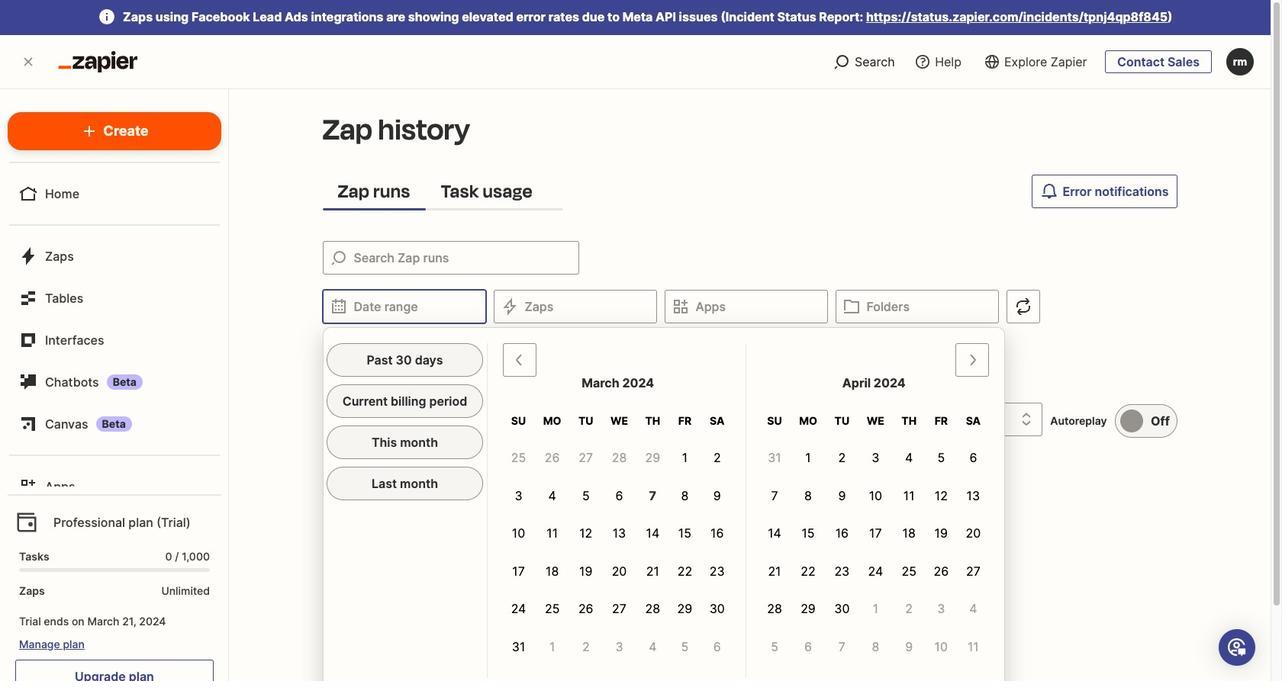 Task type: vqa. For each thing, say whether or not it's contained in the screenshot.
the 11 to the middle
yes



Task type: locate. For each thing, give the bounding box(es) containing it.
0 vertical spatial sun mar 31 2024 cell
[[768, 451, 782, 466]]

1 right thu feb 29 2024 cell
[[682, 451, 688, 466]]

2 mo from the left
[[800, 415, 818, 428]]

10 for the "sun mar 10 2024" "cell"
[[512, 526, 526, 542]]

contact sales link
[[1106, 50, 1213, 73]]

open intercom messenger image
[[1229, 639, 1247, 658]]

1 horizontal spatial sa
[[967, 415, 981, 428]]

28 down clear filters
[[768, 602, 783, 617]]

17 left thu apr 18 2024 cell
[[870, 526, 883, 542]]

1 mo from the left
[[544, 415, 562, 428]]

App Search text field
[[696, 291, 827, 323]]

14 inside sun apr 14 2024 cell
[[768, 526, 782, 542]]

zaps link
[[9, 237, 220, 275]]

clear filters
[[716, 582, 785, 598]]

26 left the sat apr 27 2024 cell
[[934, 564, 949, 579]]

error notifications link
[[1032, 175, 1178, 208]]

27 right tue mar 26 2024 cell
[[613, 602, 627, 617]]

2 horizontal spatial 2024
[[874, 375, 906, 391]]

30 left wed may 01 2024 cell
[[835, 602, 850, 617]]

16 right again.
[[836, 526, 849, 542]]

mon apr 15 2024 cell
[[791, 515, 826, 553]]

sat apr 13 2024 cell
[[958, 477, 990, 515]]

wed apr 24 2024 cell
[[859, 553, 894, 591]]

24 for sun mar 24 2024 cell
[[511, 602, 526, 617]]

thu apr 04 2024 cell down thu mar 28 2024 cell
[[649, 640, 657, 655]]

none field the run status filter, all statuses
[[407, 403, 1043, 437]]

4 down thu mar 28 2024 cell
[[649, 640, 657, 655]]

zap runs link
[[323, 172, 426, 210]]

7 up found
[[772, 488, 779, 504]]

1 horizontal spatial 22
[[801, 564, 816, 579]]

0 horizontal spatial 2024
[[139, 615, 166, 628]]

2 22 from the left
[[801, 564, 816, 579]]

usage
[[483, 178, 533, 204]]

wed mar 20 2024 cell
[[602, 553, 637, 591]]

0 vertical spatial 20
[[966, 526, 981, 542]]

mon apr 01 2024 cell down mon mar 25 2024 cell
[[550, 640, 555, 655]]

mon feb 26 2024 cell
[[545, 451, 560, 466]]

runs
[[374, 178, 411, 204]]

error
[[1063, 184, 1093, 199]]

0 vertical spatial zap
[[323, 109, 373, 151]]

thu apr 25 2024 cell
[[894, 553, 926, 591]]

1 fr from the left
[[679, 415, 692, 428]]

sat may 04 2024 cell
[[970, 602, 978, 617]]

sat mar 02 2024 cell
[[701, 439, 734, 477]]

mon apr 22 2024 cell
[[791, 553, 826, 591]]

9 left fri may 10 2024 cell
[[906, 640, 913, 655]]

on
[[72, 615, 85, 628]]

16 for sat mar 16 2024 cell
[[711, 526, 724, 542]]

3 up wed apr 10 2024 cell
[[872, 451, 880, 466]]

0 horizontal spatial tu
[[579, 415, 594, 428]]

march right on
[[87, 615, 119, 628]]

mon mar 25 2024 cell
[[535, 591, 570, 629]]

0 vertical spatial 27
[[579, 451, 593, 466]]

30
[[387, 348, 404, 363], [396, 353, 412, 368], [710, 602, 725, 617], [835, 602, 850, 617]]

3 left mon mar 04 2024 cell
[[515, 488, 523, 504]]

beta down interfaces link on the left
[[113, 375, 137, 388]]

thu apr 18 2024 cell
[[894, 515, 926, 553]]

1 horizontal spatial 7
[[772, 488, 779, 504]]

filters inside clear filters button
[[750, 582, 785, 598]]

29 inside cell
[[678, 602, 693, 617]]

2024 inside professional plan (trial) region
[[139, 615, 166, 628]]

contact
[[1118, 54, 1165, 69]]

sun mar 31 2024 cell down sun mar 17 2024 cell
[[503, 629, 535, 667]]

0 horizontal spatial 16
[[711, 526, 724, 542]]

plan for manage
[[63, 638, 85, 651]]

25 left mon feb 26 2024 cell
[[512, 451, 526, 466]]

tu for april
[[835, 415, 850, 428]]

fri apr 05 2024 cell up fri apr 19 2024 cell
[[926, 439, 958, 477]]

tue may 07 2024 cell
[[839, 640, 846, 655]]

fr for 1
[[679, 415, 692, 428]]

23 inside cell
[[710, 564, 725, 579]]

1 vertical spatial beta
[[102, 417, 126, 430]]

22
[[678, 564, 693, 579], [801, 564, 816, 579]]

month right last
[[400, 476, 438, 492]]

fr up fri apr 12 2024 cell
[[935, 415, 948, 428]]

1 vertical spatial 26
[[934, 564, 949, 579]]

13 right fri apr 12 2024 cell
[[967, 488, 981, 504]]

we up wed feb 28 2024 'cell'
[[611, 415, 629, 428]]

thu apr 04 2024 cell left sat apr 13 2024 cell
[[894, 439, 926, 477]]

29 for 'mon apr 29 2024' cell
[[801, 602, 816, 617]]

2 vertical spatial 11
[[968, 640, 980, 655]]

0 horizontal spatial sa
[[710, 415, 725, 428]]

1 inside cell
[[682, 451, 688, 466]]

1 vertical spatial zaps
[[45, 249, 74, 264]]

0 horizontal spatial 21
[[647, 564, 660, 579]]

0 vertical spatial 12
[[935, 488, 948, 504]]

Task Search text field
[[354, 242, 578, 274]]

1 vertical spatial 20
[[612, 564, 627, 579]]

31 inside sun mar 31 2024 cell
[[512, 640, 526, 655]]

previous month image
[[511, 351, 529, 369]]

6 up sat apr 13 2024 cell
[[970, 451, 978, 466]]

0 horizontal spatial thu apr 04 2024 cell
[[649, 640, 657, 655]]

18 inside cell
[[903, 526, 916, 542]]

wed apr 03 2024 cell down april 2024
[[859, 439, 894, 477]]

23 left wed apr 24 2024 "cell"
[[835, 564, 850, 579]]

0 horizontal spatial zaps
[[19, 585, 45, 598]]

issues
[[679, 9, 718, 24]]

29 inside cell
[[801, 602, 816, 617]]

19 left wed mar 20 2024 cell
[[580, 564, 593, 579]]

next month image
[[964, 351, 982, 369]]

20 right fri apr 19 2024 cell
[[966, 526, 981, 542]]

tue apr 30 2024 cell
[[826, 591, 859, 629]]

tue mar 26 2024 cell
[[570, 591, 602, 629]]

wed apr 03 2024 cell
[[859, 439, 894, 477], [616, 640, 624, 655]]

trial ends on march 21, 2024
[[19, 615, 166, 628]]

None field
[[494, 290, 657, 339], [665, 290, 828, 339], [836, 290, 999, 339], [407, 403, 1043, 437], [494, 290, 657, 339], [665, 290, 828, 339], [836, 290, 999, 339]]

15
[[679, 526, 692, 542], [802, 526, 815, 542]]

Folder search text field
[[867, 291, 998, 323]]

22 inside cell
[[678, 564, 693, 579]]

1 horizontal spatial 14
[[768, 526, 782, 542]]

20 inside cell
[[612, 564, 627, 579]]

tu down april
[[835, 415, 850, 428]]

mon mar 11 2024 cell
[[535, 515, 570, 553]]

found
[[766, 517, 805, 534]]

28 inside sun apr 28 2024 cell
[[768, 602, 783, 617]]

1 vertical spatial 11
[[547, 526, 558, 542]]

2 15 from the left
[[802, 526, 815, 542]]

1 14 from the left
[[646, 526, 660, 542]]

20 for wed mar 20 2024 cell
[[612, 564, 627, 579]]

2 sa from the left
[[967, 415, 981, 428]]

2 for the rightmost tue apr 02 2024 cell
[[839, 451, 846, 466]]

plan down on
[[63, 638, 85, 651]]

0 horizontal spatial sun mar 31 2024 cell
[[503, 629, 535, 667]]

1 vertical spatial 31
[[512, 640, 526, 655]]

19 for fri apr 19 2024 cell
[[935, 526, 948, 542]]

2 we from the left
[[867, 415, 885, 428]]

site links element
[[0, 89, 229, 682]]

0 horizontal spatial plan
[[63, 638, 85, 651]]

20
[[966, 526, 981, 542], [612, 564, 627, 579]]

2 16 from the left
[[836, 526, 849, 542]]

mo up "mon apr 08 2024" cell
[[800, 415, 818, 428]]

no
[[696, 517, 714, 534]]

row containing 24
[[503, 591, 734, 629]]

1 21 from the left
[[647, 564, 660, 579]]

31
[[768, 451, 782, 466], [512, 640, 526, 655]]

10 for fri may 10 2024 cell
[[935, 640, 948, 655]]

1 22 from the left
[[678, 564, 693, 579]]

0 vertical spatial mon apr 01 2024 cell
[[791, 439, 826, 477]]

16 right fri mar 15 2024 cell
[[711, 526, 724, 542]]

31 down sun mar 24 2024 cell
[[512, 640, 526, 655]]

fri mar 29 2024 cell
[[669, 591, 701, 629]]

1 horizontal spatial su
[[768, 415, 783, 428]]

1 vertical spatial wed apr 03 2024 cell
[[616, 640, 624, 655]]

sat mar 23 2024 cell
[[701, 553, 734, 591]]

29 for thu feb 29 2024 cell
[[646, 451, 661, 466]]

are
[[387, 9, 406, 24]]

2024
[[623, 375, 655, 391], [874, 375, 906, 391], [139, 615, 166, 628]]

1 vertical spatial sat apr 06 2024 cell
[[714, 640, 721, 655]]

past for past 30 days
[[367, 353, 393, 368]]

zapier
[[1051, 54, 1088, 69]]

11 inside 'cell'
[[904, 488, 915, 504]]

27 inside the sat apr 27 2024 cell
[[967, 564, 981, 579]]

1 grid from the left
[[503, 343, 746, 679]]

used 0 of 1000 tasks element
[[19, 550, 210, 565]]

zaps up tables
[[45, 249, 74, 264]]

15 for fri mar 15 2024 cell
[[679, 526, 692, 542]]

0 horizontal spatial 31
[[512, 640, 526, 655]]

ends
[[44, 615, 69, 628]]

wed mar 27 2024 cell
[[602, 591, 637, 629]]

12 for tue mar 12 2024 cell
[[580, 526, 593, 542]]

row containing 28
[[759, 591, 990, 629]]

4 up thu apr 11 2024 'cell'
[[906, 451, 914, 466]]

5 down fri mar 29 2024 cell
[[682, 640, 689, 655]]

11 for "mon mar 11 2024" cell
[[547, 526, 558, 542]]

fr up "fri mar 01 2024" cell
[[679, 415, 692, 428]]

14
[[646, 526, 660, 542], [768, 526, 782, 542]]

24 inside wed apr 24 2024 "cell"
[[869, 564, 884, 579]]

30 left days:
[[387, 348, 404, 363]]

0 vertical spatial 24
[[869, 564, 884, 579]]

sat mar 16 2024 cell
[[701, 515, 734, 553]]

7 left wed may 08 2024 cell
[[839, 640, 846, 655]]

0 horizontal spatial 9
[[714, 488, 721, 504]]

29 right thu mar 28 2024 cell
[[678, 602, 693, 617]]

past inside button
[[367, 353, 393, 368]]

th up thu feb 29 2024 cell
[[646, 415, 661, 428]]

status
[[778, 9, 817, 24]]

your
[[705, 540, 727, 553]]

0 horizontal spatial 15
[[679, 526, 692, 542]]

28 inside thu mar 28 2024 cell
[[646, 602, 661, 617]]

22 for fri mar 22 2024 cell
[[678, 564, 693, 579]]

mon apr 29 2024 cell
[[791, 591, 826, 629]]

0 vertical spatial 17
[[870, 526, 883, 542]]

13 right tue mar 12 2024 cell
[[613, 526, 626, 542]]

14 left fri mar 15 2024 cell
[[646, 526, 660, 542]]

9 for thu may 09 2024 cell
[[906, 640, 913, 655]]

filters down results
[[730, 540, 759, 553]]

1 vertical spatial 25
[[902, 564, 917, 579]]

7 inside 'thu mar 07 2024' cell
[[650, 488, 657, 504]]

0 horizontal spatial march
[[87, 615, 119, 628]]

create button
[[8, 112, 221, 150]]

2 14 from the left
[[768, 526, 782, 542]]

28 left fri mar 29 2024 cell
[[646, 602, 661, 617]]

22 inside cell
[[801, 564, 816, 579]]

15 inside fri mar 15 2024 cell
[[679, 526, 692, 542]]

0 horizontal spatial 12
[[580, 526, 593, 542]]

row containing 25
[[503, 439, 734, 477]]

again.
[[801, 540, 831, 553]]

8 for wed may 08 2024 cell
[[872, 640, 880, 655]]

2 21 from the left
[[769, 564, 782, 579]]

grid
[[503, 343, 746, 679], [746, 343, 990, 679]]

1 su from the left
[[512, 415, 526, 428]]

1 horizontal spatial 11
[[904, 488, 915, 504]]

su up the sun apr 07 2024 cell
[[768, 415, 783, 428]]

1 horizontal spatial 21
[[769, 564, 782, 579]]

row containing 17
[[503, 553, 734, 591]]

24 left thu apr 25 2024 cell
[[869, 564, 884, 579]]

6 right sun may 05 2024 cell
[[805, 640, 813, 655]]

0 horizontal spatial 18
[[546, 564, 559, 579]]

26 for fri apr 26 2024 cell
[[934, 564, 949, 579]]

3 down "wed mar 27 2024" cell
[[616, 640, 624, 655]]

9
[[714, 488, 721, 504], [839, 488, 846, 504], [906, 640, 913, 655]]

sat apr 06 2024 cell
[[958, 439, 990, 477], [714, 640, 721, 655]]

25 for thu apr 25 2024 cell
[[902, 564, 917, 579]]

row containing 7
[[759, 477, 990, 515]]

0 vertical spatial 11
[[904, 488, 915, 504]]

8 for fri mar 08 2024 cell
[[682, 488, 689, 504]]

10 for wed apr 10 2024 cell
[[870, 488, 883, 504]]

0 horizontal spatial mo
[[544, 415, 562, 428]]

mon apr 01 2024 cell up found
[[791, 439, 826, 477]]

0 horizontal spatial 14
[[646, 526, 660, 542]]

autoreplay
[[1051, 414, 1108, 427]]

2 th from the left
[[902, 415, 917, 428]]

april
[[843, 375, 871, 391]]

sa
[[710, 415, 725, 428], [967, 415, 981, 428]]

wed apr 17 2024 cell
[[859, 515, 894, 553]]

tue apr 02 2024 cell up tue apr 16 2024 cell
[[826, 439, 859, 477]]

25 left tue mar 26 2024 cell
[[545, 602, 560, 617]]

search
[[855, 54, 895, 69]]

1 23 from the left
[[710, 564, 725, 579]]

0
[[165, 550, 172, 563]]

1 horizontal spatial 24
[[869, 564, 884, 579]]

1 horizontal spatial 19
[[935, 526, 948, 542]]

0 vertical spatial 10
[[870, 488, 883, 504]]

26 for mon feb 26 2024 cell
[[545, 451, 560, 466]]

8 right the sun apr 07 2024 cell
[[805, 488, 812, 504]]

sat apr 06 2024 cell down sat mar 30 2024 cell on the right
[[714, 640, 721, 655]]

21 down and
[[769, 564, 782, 579]]

0 horizontal spatial 10
[[512, 526, 526, 542]]

thu mar 21 2024 cell
[[637, 553, 669, 591]]

15 inside mon apr 15 2024 cell
[[802, 526, 815, 542]]

row group containing 25
[[503, 439, 734, 667]]

tu up tue feb 27 2024 cell
[[579, 415, 594, 428]]

1 horizontal spatial 20
[[966, 526, 981, 542]]

11
[[904, 488, 915, 504], [547, 526, 558, 542], [968, 640, 980, 655]]

2 vertical spatial 27
[[613, 602, 627, 617]]

31 for right sun mar 31 2024 cell
[[768, 451, 782, 466]]

31 up the sun apr 07 2024 cell
[[768, 451, 782, 466]]

fri apr 05 2024 cell down fri mar 29 2024 cell
[[682, 640, 689, 655]]

zap
[[323, 109, 373, 151], [338, 178, 370, 204]]

26 left "wed mar 27 2024" cell
[[579, 602, 594, 617]]

0 vertical spatial 25
[[512, 451, 526, 466]]

18 inside 'cell'
[[546, 564, 559, 579]]

1 horizontal spatial 13
[[967, 488, 981, 504]]

27 left wed feb 28 2024 'cell'
[[579, 451, 593, 466]]

0 horizontal spatial 13
[[613, 526, 626, 542]]

22 down adjust
[[678, 564, 693, 579]]

1 horizontal spatial 28
[[646, 602, 661, 617]]

su
[[512, 415, 526, 428], [768, 415, 783, 428]]

2 horizontal spatial 25
[[902, 564, 917, 579]]

14 left try
[[768, 526, 782, 542]]

2 up tue apr 09 2024 cell
[[839, 451, 846, 466]]

sun mar 31 2024 cell
[[768, 451, 782, 466], [503, 629, 535, 667]]

sun mar 17 2024 cell
[[503, 553, 535, 591]]

mo
[[544, 415, 562, 428], [800, 415, 818, 428]]

7
[[650, 488, 657, 504], [772, 488, 779, 504], [839, 640, 846, 655]]

30 left "days" on the left
[[396, 353, 412, 368]]

19 inside cell
[[935, 526, 948, 542]]

fri may 03 2024 cell
[[938, 602, 946, 617]]

1 row group from the left
[[503, 439, 734, 667]]

mon may 06 2024 cell
[[805, 640, 813, 655]]

row containing 5
[[759, 629, 990, 667]]

0 vertical spatial sat apr 06 2024 cell
[[958, 439, 990, 477]]

5 left the wed mar 06 2024 cell
[[583, 488, 590, 504]]

sat may 11 2024 cell
[[968, 640, 980, 655]]

1 horizontal spatial 8
[[805, 488, 812, 504]]

27 inside "wed mar 27 2024" cell
[[613, 602, 627, 617]]

sun apr 28 2024 cell
[[759, 591, 791, 629]]

2 row group from the left
[[759, 439, 990, 667]]

29 for fri mar 29 2024 cell
[[678, 602, 693, 617]]

beta for canvas
[[102, 417, 126, 430]]

fri mar 08 2024 cell
[[669, 477, 701, 515]]

zaps up trial
[[19, 585, 45, 598]]

fri apr 05 2024 cell
[[926, 439, 958, 477], [682, 640, 689, 655]]

sun feb 25 2024 cell
[[512, 451, 526, 466]]

1 vertical spatial 27
[[967, 564, 981, 579]]

17 for "wed apr 17 2024" cell
[[870, 526, 883, 542]]

zaps
[[123, 9, 153, 24], [45, 249, 74, 264], [19, 585, 45, 598]]

fr
[[679, 415, 692, 428], [935, 415, 948, 428]]

3 inside cell
[[872, 451, 880, 466]]

mon apr 01 2024 cell
[[791, 439, 826, 477], [550, 640, 555, 655]]

3 for fri may 03 2024 cell at the bottom of page
[[938, 602, 946, 617]]

used 0 of infinity zaps element
[[19, 584, 210, 599]]

month for this month
[[400, 435, 438, 450]]

6 right tue mar 05 2024 cell
[[616, 488, 624, 504]]

8 right 'thu mar 07 2024' cell
[[682, 488, 689, 504]]

row containing 10
[[503, 515, 734, 553]]

5 up fri apr 12 2024 cell
[[938, 451, 946, 466]]

sat apr 06 2024 cell right thu apr 11 2024 'cell'
[[958, 439, 990, 477]]

14 for thu mar 14 2024 cell
[[646, 526, 660, 542]]

contact sales
[[1118, 54, 1200, 69]]

(incident
[[721, 9, 775, 24]]

fri may 10 2024 cell
[[935, 640, 948, 655]]

2 horizontal spatial 28
[[768, 602, 783, 617]]

1 vertical spatial 12
[[580, 526, 593, 542]]

22 down again.
[[801, 564, 816, 579]]

1 horizontal spatial 23
[[835, 564, 850, 579]]

24 left mon mar 25 2024 cell
[[511, 602, 526, 617]]

2 for tue apr 02 2024 cell to the bottom
[[583, 640, 590, 655]]

1
[[682, 451, 688, 466], [806, 451, 812, 466], [873, 602, 879, 617], [550, 640, 555, 655]]

row
[[503, 404, 734, 439], [759, 404, 990, 439], [503, 439, 734, 477], [759, 439, 990, 477], [503, 477, 734, 515], [759, 477, 990, 515], [503, 515, 734, 553], [759, 515, 990, 553], [503, 553, 734, 591], [759, 553, 990, 591], [503, 591, 734, 629], [759, 591, 990, 629], [503, 629, 734, 667], [759, 629, 990, 667]]

1 tu from the left
[[579, 415, 594, 428]]

17 inside "wed apr 17 2024" cell
[[870, 526, 883, 542]]

1 sa from the left
[[710, 415, 725, 428]]

1 vertical spatial 13
[[613, 526, 626, 542]]

1 vertical spatial plan
[[63, 638, 85, 651]]

2 horizontal spatial 27
[[967, 564, 981, 579]]

19 left sat apr 20 2024 'cell'
[[935, 526, 948, 542]]

11 left fri apr 12 2024 cell
[[904, 488, 915, 504]]

no results found adjust your filters and try again.
[[670, 517, 831, 553]]

canvas
[[45, 417, 88, 432]]

4 left tue mar 05 2024 cell
[[549, 488, 557, 504]]

su up the sun feb 25 2024 cell
[[512, 415, 526, 428]]

0 horizontal spatial th
[[646, 415, 661, 428]]

13
[[967, 488, 981, 504], [613, 526, 626, 542]]

row group containing 31
[[759, 439, 990, 667]]

2 tu from the left
[[835, 415, 850, 428]]

3
[[872, 451, 880, 466], [515, 488, 523, 504], [938, 602, 946, 617], [616, 640, 624, 655]]

mon mar 18 2024 cell
[[535, 553, 570, 591]]

28
[[612, 451, 627, 466], [646, 602, 661, 617], [768, 602, 783, 617]]

1 horizontal spatial mo
[[800, 415, 818, 428]]

1 15 from the left
[[679, 526, 692, 542]]

4
[[906, 451, 914, 466], [549, 488, 557, 504], [970, 602, 978, 617], [649, 640, 657, 655]]

23 inside "cell"
[[835, 564, 850, 579]]

tue feb 27 2024 cell
[[579, 451, 593, 466]]

2 grid from the left
[[746, 343, 990, 679]]

1 horizontal spatial 9
[[839, 488, 846, 504]]

1 horizontal spatial fri apr 05 2024 cell
[[926, 439, 958, 477]]

and
[[762, 540, 781, 553]]

2 su from the left
[[768, 415, 783, 428]]

wed may 01 2024 cell
[[873, 602, 879, 617]]

this month
[[372, 435, 438, 450]]

mo up mon feb 26 2024 cell
[[544, 415, 562, 428]]

month inside last month button
[[400, 476, 438, 492]]

zaps right the info icon
[[123, 9, 153, 24]]

21
[[647, 564, 660, 579], [769, 564, 782, 579]]

18 for thu apr 18 2024 cell
[[903, 526, 916, 542]]

27 for the sat apr 27 2024 cell
[[967, 564, 981, 579]]

7 inside the sun apr 07 2024 cell
[[772, 488, 779, 504]]

thu may 09 2024 cell
[[906, 640, 913, 655]]

1 horizontal spatial tu
[[835, 415, 850, 428]]

we for march
[[611, 415, 629, 428]]

thu apr 04 2024 cell
[[894, 439, 926, 477], [649, 640, 657, 655]]

row group for march
[[503, 439, 734, 667]]

24 inside sun mar 24 2024 cell
[[511, 602, 526, 617]]

we for april
[[867, 415, 885, 428]]

11 left tue mar 12 2024 cell
[[547, 526, 558, 542]]

tue apr 16 2024 cell
[[826, 515, 859, 553]]

0 horizontal spatial row group
[[503, 439, 734, 667]]

0 horizontal spatial 17
[[513, 564, 525, 579]]

row containing 14
[[759, 515, 990, 553]]

filters right clear in the bottom right of the page
[[750, 582, 785, 598]]

sun apr 14 2024 cell
[[759, 515, 791, 553]]

20 inside 'cell'
[[966, 526, 981, 542]]

fri mar 15 2024 cell
[[669, 515, 701, 553]]

9 left wed apr 10 2024 cell
[[839, 488, 846, 504]]

12 left wed mar 13 2024 cell
[[580, 526, 593, 542]]

1 horizontal spatial 18
[[903, 526, 916, 542]]

10 inside the "sun mar 10 2024" "cell"
[[512, 526, 526, 542]]

1 horizontal spatial 29
[[678, 602, 693, 617]]

2 fr from the left
[[935, 415, 948, 428]]

0 horizontal spatial fri apr 05 2024 cell
[[682, 640, 689, 655]]

30 down clear in the bottom right of the page
[[710, 602, 725, 617]]

0 horizontal spatial tue apr 02 2024 cell
[[583, 640, 590, 655]]

using
[[156, 9, 189, 24]]

11 inside cell
[[547, 526, 558, 542]]

2 horizontal spatial 26
[[934, 564, 949, 579]]

last
[[372, 476, 397, 492]]

1 vertical spatial 24
[[511, 602, 526, 617]]

1 month from the top
[[400, 435, 438, 450]]

1 we from the left
[[611, 415, 629, 428]]

3 for the wed apr 03 2024 cell to the left
[[616, 640, 624, 655]]

20 right tue mar 19 2024 cell
[[612, 564, 627, 579]]

17 inside sun mar 17 2024 cell
[[513, 564, 525, 579]]

19 inside cell
[[580, 564, 593, 579]]

2
[[714, 451, 721, 466], [839, 451, 846, 466], [906, 602, 913, 617], [583, 640, 590, 655]]

10 left thu apr 11 2024 'cell'
[[870, 488, 883, 504]]

0 vertical spatial fri apr 05 2024 cell
[[926, 439, 958, 477]]

month inside the this month button
[[400, 435, 438, 450]]

past
[[358, 348, 384, 363], [367, 353, 393, 368]]

11 for thu apr 11 2024 'cell'
[[904, 488, 915, 504]]

thu mar 14 2024 cell
[[637, 515, 669, 553]]

1 horizontal spatial 25
[[545, 602, 560, 617]]

error
[[517, 9, 546, 24]]

29
[[646, 451, 661, 466], [678, 602, 693, 617], [801, 602, 816, 617]]

lead
[[253, 9, 282, 24]]

2 horizontal spatial zaps
[[123, 9, 153, 24]]

3 left sat may 04 2024 cell at right
[[938, 602, 946, 617]]

2 month from the top
[[400, 476, 438, 492]]

1 vertical spatial zap
[[338, 178, 370, 204]]

4 inside cell
[[549, 488, 557, 504]]

1 th from the left
[[646, 415, 661, 428]]

1 horizontal spatial zaps
[[45, 249, 74, 264]]

1 vertical spatial 17
[[513, 564, 525, 579]]

tue apr 02 2024 cell
[[826, 439, 859, 477], [583, 640, 590, 655]]

1 horizontal spatial fr
[[935, 415, 948, 428]]

0 horizontal spatial fr
[[679, 415, 692, 428]]

tu for march
[[579, 415, 594, 428]]

0 vertical spatial 13
[[967, 488, 981, 504]]

sun apr 07 2024 cell
[[759, 477, 791, 515]]

5
[[938, 451, 946, 466], [583, 488, 590, 504], [682, 640, 689, 655], [771, 640, 779, 655]]

fri apr 26 2024 cell
[[926, 553, 958, 591]]

sa for 2
[[710, 415, 725, 428]]

chatbots
[[45, 375, 99, 390]]

mon apr 08 2024 cell
[[791, 477, 826, 515]]

26 left tue feb 27 2024 cell
[[545, 451, 560, 466]]

0 vertical spatial wed apr 03 2024 cell
[[859, 439, 894, 477]]

25
[[512, 451, 526, 466], [902, 564, 917, 579], [545, 602, 560, 617]]

3 inside cell
[[515, 488, 523, 504]]

0 horizontal spatial 11
[[547, 526, 558, 542]]

18
[[903, 526, 916, 542], [546, 564, 559, 579]]

1 16 from the left
[[711, 526, 724, 542]]

mo for 31
[[800, 415, 818, 428]]

sat mar 30 2024 cell
[[701, 591, 734, 629]]

thu mar 28 2024 cell
[[637, 591, 669, 629]]

tu
[[579, 415, 594, 428], [835, 415, 850, 428]]

1 horizontal spatial 17
[[870, 526, 883, 542]]

row containing 3
[[503, 477, 734, 515]]

7 for the sun apr 07 2024 cell
[[772, 488, 779, 504]]

12
[[935, 488, 948, 504], [580, 526, 593, 542]]

28 for thu mar 28 2024 cell
[[646, 602, 661, 617]]

grid containing april 2024
[[746, 343, 990, 679]]

10 inside wed apr 10 2024 cell
[[870, 488, 883, 504]]

zap up zap runs link
[[323, 109, 373, 151]]

interfaces
[[45, 333, 104, 348]]

23 up clear in the bottom right of the page
[[710, 564, 725, 579]]

1 vertical spatial 19
[[580, 564, 593, 579]]

0 vertical spatial thu apr 04 2024 cell
[[894, 439, 926, 477]]

2024 for april 2024
[[874, 375, 906, 391]]

tue apr 02 2024 cell down tue mar 26 2024 cell
[[583, 640, 590, 655]]

plan inside manage plan link
[[63, 638, 85, 651]]

current
[[343, 394, 388, 409]]

sa down next month icon
[[967, 415, 981, 428]]

14 inside thu mar 14 2024 cell
[[646, 526, 660, 542]]

task usage link
[[426, 172, 548, 210]]

2 vertical spatial 10
[[935, 640, 948, 655]]

beta
[[113, 375, 137, 388], [102, 417, 126, 430]]

27 for tue feb 27 2024 cell
[[579, 451, 593, 466]]

0 horizontal spatial 29
[[646, 451, 661, 466]]

row group
[[503, 439, 734, 667], [759, 439, 990, 667]]

wed apr 03 2024 cell down "wed mar 27 2024" cell
[[616, 640, 624, 655]]

10 left "mon mar 11 2024" cell
[[512, 526, 526, 542]]

th down april 2024
[[902, 415, 917, 428]]

8 left thu may 09 2024 cell
[[872, 640, 880, 655]]

2 23 from the left
[[835, 564, 850, 579]]

0 vertical spatial 26
[[545, 451, 560, 466]]

past up the current on the left
[[358, 348, 384, 363]]



Task type: describe. For each thing, give the bounding box(es) containing it.
zap history
[[323, 109, 471, 151]]

professional
[[53, 515, 125, 530]]

elevated
[[462, 9, 514, 24]]

task usage
[[441, 178, 533, 204]]

refresh image
[[1015, 298, 1033, 316]]

error notifications
[[1063, 184, 1170, 199]]

30 inside cell
[[835, 602, 850, 617]]

7 for the tue may 07 2024 'cell'
[[839, 640, 846, 655]]

days:
[[406, 348, 439, 363]]

https://status.zapier.com/incidents/tpnj4qp8f845 link
[[867, 9, 1168, 24]]

thu feb 29 2024 cell
[[646, 451, 661, 466]]

march 2024
[[582, 375, 655, 391]]

sat apr 27 2024 cell
[[958, 553, 990, 591]]

rates
[[549, 9, 580, 24]]

sa for 6
[[967, 415, 981, 428]]

sun apr 21 2024 cell
[[759, 553, 791, 591]]

1 up "mon apr 08 2024" cell
[[806, 451, 812, 466]]

sales
[[1168, 54, 1200, 69]]

manage plan
[[19, 638, 85, 651]]

(trial)
[[157, 515, 191, 530]]

su for 25
[[512, 415, 526, 428]]

1,000
[[182, 550, 210, 563]]

30 inside button
[[396, 353, 412, 368]]

off
[[1152, 414, 1171, 429]]

11 for 'sat may 11 2024' cell
[[968, 640, 980, 655]]

last month button
[[327, 467, 484, 501]]

go to the zapier homepage image
[[58, 51, 138, 72]]

0 vertical spatial zaps
[[123, 9, 153, 24]]

7 for 'thu mar 07 2024' cell
[[650, 488, 657, 504]]

21 for sun apr 21 2024 cell
[[769, 564, 782, 579]]

fri mar 22 2024 cell
[[669, 553, 701, 591]]

zap runs
[[338, 178, 411, 204]]

17 for sun mar 17 2024 cell
[[513, 564, 525, 579]]

date
[[354, 299, 381, 314]]

history
[[379, 109, 471, 151]]

tue apr 09 2024 cell
[[826, 477, 859, 515]]

choice of date ranges element
[[323, 328, 1005, 682]]

fri apr 19 2024 cell
[[926, 515, 958, 553]]

report:
[[820, 9, 864, 24]]

zap for zap history
[[323, 109, 373, 151]]

explore
[[1005, 54, 1048, 69]]

8 for "mon apr 08 2024" cell
[[805, 488, 812, 504]]

25 for mon mar 25 2024 cell
[[545, 602, 560, 617]]

13 for sat apr 13 2024 cell
[[967, 488, 981, 504]]

30 inside cell
[[710, 602, 725, 617]]

manage plan link
[[19, 637, 210, 653]]

21,
[[122, 615, 136, 628]]

20 for sat apr 20 2024 'cell'
[[966, 526, 981, 542]]

0 / 1,000
[[165, 550, 210, 563]]

home link
[[9, 175, 220, 213]]

past 30 days: 02/07/2024 - 03/07/2024
[[358, 348, 591, 363]]

su for 31
[[768, 415, 783, 428]]

last month
[[372, 476, 438, 492]]

1 vertical spatial fri apr 05 2024 cell
[[682, 640, 689, 655]]

sun mar 03 2024 cell
[[503, 477, 535, 515]]

list of apps to filter by list box
[[665, 324, 680, 339]]

explore zapier
[[1005, 54, 1088, 69]]

plan for professional
[[129, 515, 153, 530]]

march inside choice of date ranges element
[[582, 375, 620, 391]]

april 2024
[[843, 375, 906, 391]]

mo for 25
[[544, 415, 562, 428]]

/
[[175, 550, 179, 563]]

1 horizontal spatial sun mar 31 2024 cell
[[768, 451, 782, 466]]

manage your account and search apps form
[[833, 35, 1256, 197]]

zaps inside used 0 of infinity zaps element
[[19, 585, 45, 598]]

info image
[[98, 7, 116, 26]]

26 for tue mar 26 2024 cell
[[579, 602, 594, 617]]

billing
[[391, 394, 427, 409]]

integrations
[[311, 9, 384, 24]]

13 for wed mar 13 2024 cell
[[613, 526, 626, 542]]

meta
[[623, 9, 653, 24]]

22 for mon apr 22 2024 cell
[[801, 564, 816, 579]]

3 for the wed apr 03 2024 cell to the top
[[872, 451, 880, 466]]

this
[[372, 435, 397, 450]]

apps link
[[9, 468, 220, 506]]

adjust
[[670, 540, 702, 553]]

past for past 30 days: 02/07/2024 - 03/07/2024
[[358, 348, 384, 363]]

thu apr 11 2024 cell
[[894, 477, 926, 515]]

filters inside no results found adjust your filters and try again.
[[730, 540, 759, 553]]

03/07/2024
[[522, 348, 591, 363]]

9 for the sat mar 09 2024 cell on the bottom right of page
[[714, 488, 721, 504]]

tue mar 05 2024 cell
[[570, 477, 602, 515]]

1 vertical spatial thu apr 04 2024 cell
[[649, 640, 657, 655]]

sun may 05 2024 cell
[[771, 640, 779, 655]]

apps
[[45, 479, 75, 495]]

list of folders list box
[[836, 324, 851, 339]]

past 30 days
[[367, 353, 443, 368]]

rare man image
[[1226, 46, 1256, 77]]

fr for 5
[[935, 415, 948, 428]]

to
[[608, 9, 620, 24]]

wed may 08 2024 cell
[[872, 640, 880, 655]]

task
[[441, 178, 480, 204]]

current billing period
[[343, 394, 468, 409]]

19 for tue mar 19 2024 cell
[[580, 564, 593, 579]]

16 for tue apr 16 2024 cell
[[836, 526, 849, 542]]

3 for sun mar 03 2024 cell
[[515, 488, 523, 504]]

mon mar 04 2024 cell
[[535, 477, 570, 515]]

1 vertical spatial sun mar 31 2024 cell
[[503, 629, 535, 667]]

1 left thu may 02 2024 'cell'
[[873, 602, 879, 617]]

1 horizontal spatial thu apr 04 2024 cell
[[894, 439, 926, 477]]

period
[[430, 394, 468, 409]]

home
[[45, 186, 79, 201]]

21 for thu mar 21 2024 cell
[[647, 564, 660, 579]]

sat mar 09 2024 cell
[[701, 477, 734, 515]]

row group for april
[[759, 439, 990, 667]]

beta for chatbots
[[113, 375, 137, 388]]

thu mar 07 2024 cell
[[637, 477, 669, 515]]

zaps inside zaps link
[[45, 249, 74, 264]]

28 for sun apr 28 2024 cell
[[768, 602, 783, 617]]

try
[[784, 540, 798, 553]]

5 inside cell
[[583, 488, 590, 504]]

12 for fri apr 12 2024 cell
[[935, 488, 948, 504]]

march inside professional plan (trial) region
[[87, 615, 119, 628]]

23 for "tue apr 23 2024" "cell"
[[835, 564, 850, 579]]

23 for sat mar 23 2024 cell
[[710, 564, 725, 579]]

list of zaps list box
[[494, 324, 509, 339]]

6 down sat mar 30 2024 cell on the right
[[714, 640, 721, 655]]

showing
[[408, 9, 459, 24]]

Run Status Filter, All statuses text field
[[420, 404, 1012, 436]]

wed apr 10 2024 cell
[[859, 477, 894, 515]]

help
[[936, 54, 962, 69]]

tue mar 12 2024 cell
[[570, 515, 602, 553]]

tue mar 19 2024 cell
[[570, 553, 602, 591]]

ads
[[285, 9, 308, 24]]

tables
[[45, 291, 83, 306]]

grid containing march 2024
[[503, 343, 746, 679]]

wed feb 28 2024 cell
[[612, 451, 627, 466]]

date range
[[354, 299, 418, 314]]

18 for mon mar 18 2024 'cell'
[[546, 564, 559, 579]]

fri mar 01 2024 cell
[[669, 439, 701, 477]]

Zap Search text field
[[525, 291, 656, 323]]

28 for wed feb 28 2024 'cell'
[[612, 451, 627, 466]]

date range button
[[354, 291, 485, 323]]

15 for mon apr 15 2024 cell
[[802, 526, 815, 542]]

tue apr 23 2024 cell
[[826, 553, 859, 591]]

clear
[[716, 582, 747, 598]]

2 for "sat mar 02 2024" cell at the right of page
[[714, 451, 721, 466]]

4 right fri may 03 2024 cell at the bottom of page
[[970, 602, 978, 617]]

create
[[103, 123, 149, 139]]

24 for wed apr 24 2024 "cell"
[[869, 564, 884, 579]]

9 for tue apr 09 2024 cell
[[839, 488, 846, 504]]

6 inside the wed mar 06 2024 cell
[[616, 488, 624, 504]]

25 for the sun feb 25 2024 cell
[[512, 451, 526, 466]]

)
[[1168, 9, 1173, 24]]

sat apr 20 2024 cell
[[958, 515, 990, 553]]

27 for "wed mar 27 2024" cell
[[613, 602, 627, 617]]

info element
[[98, 7, 116, 26]]

31 for the bottommost sun mar 31 2024 cell
[[512, 640, 526, 655]]

manage
[[19, 638, 60, 651]]

1 horizontal spatial mon apr 01 2024 cell
[[791, 439, 826, 477]]

2 for thu may 02 2024 'cell'
[[906, 602, 913, 617]]

1 down mon mar 25 2024 cell
[[550, 640, 555, 655]]

rm
[[1234, 55, 1248, 68]]

wed mar 06 2024 cell
[[602, 477, 637, 515]]

api
[[656, 9, 677, 24]]

range
[[385, 299, 418, 314]]

zaps using facebook lead ads integrations are showing elevated error rates due to meta api issues (incident status report: https://status.zapier.com/incidents/tpnj4qp8f845 )
[[123, 9, 1173, 24]]

5 left mon may 06 2024 cell
[[771, 640, 779, 655]]

th for april 2024
[[902, 415, 917, 428]]

1 vertical spatial tue apr 02 2024 cell
[[583, 640, 590, 655]]

facebook
[[192, 9, 250, 24]]

current billing period button
[[327, 385, 484, 418]]

0 horizontal spatial sat apr 06 2024 cell
[[714, 640, 721, 655]]

14 for sun apr 14 2024 cell
[[768, 526, 782, 542]]

help link
[[911, 35, 966, 88]]

0 horizontal spatial wed apr 03 2024 cell
[[616, 640, 624, 655]]

unlimited
[[161, 585, 210, 598]]

sun mar 24 2024 cell
[[503, 591, 535, 629]]

days
[[415, 353, 443, 368]]

past 30 days button
[[327, 343, 484, 377]]

th for march 2024
[[646, 415, 661, 428]]

tables link
[[9, 279, 220, 317]]

https://status.zapier.com/incidents/tpnj4qp8f845
[[867, 9, 1168, 24]]

1 horizontal spatial tue apr 02 2024 cell
[[826, 439, 859, 477]]

due
[[582, 9, 605, 24]]

zap for zap runs
[[338, 178, 370, 204]]

02/07/2024
[[441, 348, 510, 363]]

this month button
[[327, 426, 484, 459]]

sun mar 10 2024 cell
[[503, 515, 535, 553]]

2024 for march 2024
[[623, 375, 655, 391]]

month for last month
[[400, 476, 438, 492]]

wed mar 13 2024 cell
[[602, 515, 637, 553]]

thu may 02 2024 cell
[[906, 602, 913, 617]]

professional plan (trial) region
[[8, 487, 221, 682]]

professional plan (trial)
[[53, 515, 191, 530]]

results
[[718, 517, 763, 534]]

row containing 21
[[759, 553, 990, 591]]

fri apr 12 2024 cell
[[926, 477, 958, 515]]

0 horizontal spatial mon apr 01 2024 cell
[[550, 640, 555, 655]]

explore zapier link
[[979, 35, 1093, 88]]



